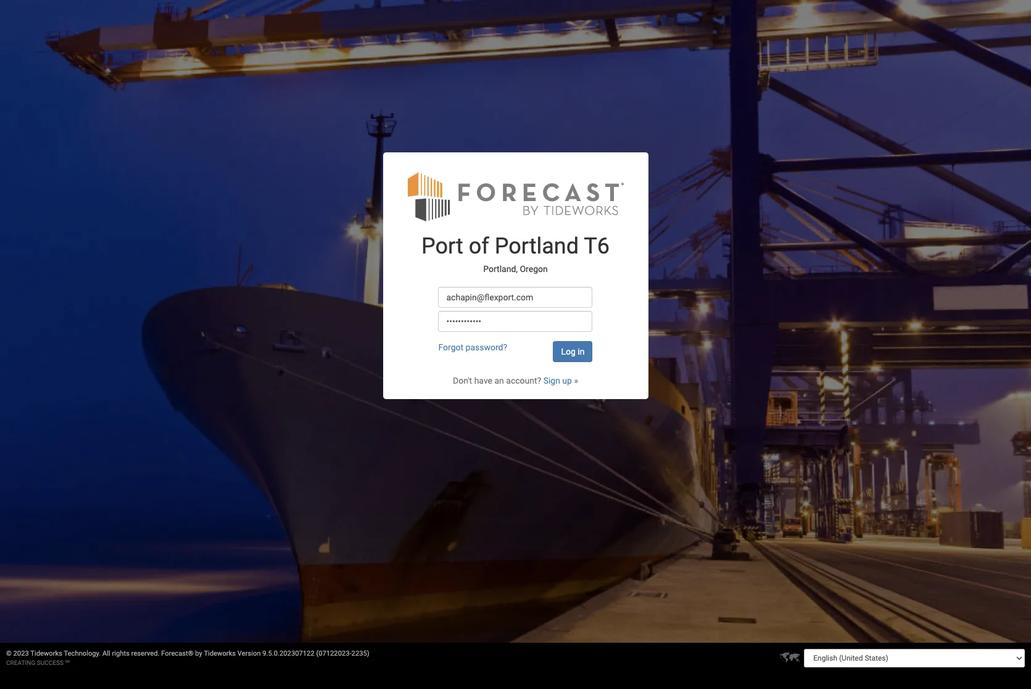 Task type: vqa. For each thing, say whether or not it's contained in the screenshot.
2235) at the left bottom of page
yes



Task type: locate. For each thing, give the bounding box(es) containing it.
sign up » link
[[544, 376, 579, 386]]

1 horizontal spatial tideworks
[[204, 650, 236, 658]]

don't have an account? sign up »
[[453, 376, 579, 386]]

technology.
[[64, 650, 101, 658]]

in
[[578, 347, 585, 357]]

have
[[475, 376, 493, 386]]

forgot password? log in
[[439, 343, 585, 357]]

version
[[238, 650, 261, 658]]

password?
[[466, 343, 508, 352]]

tideworks right by
[[204, 650, 236, 658]]

2235)
[[352, 650, 370, 658]]

creating
[[6, 660, 35, 667]]

Email or username text field
[[439, 287, 593, 308]]

tideworks
[[30, 650, 62, 658], [204, 650, 236, 658]]

Password password field
[[439, 311, 593, 332]]

portland,
[[484, 264, 518, 274]]

©
[[6, 650, 12, 658]]

portland
[[495, 233, 579, 259]]

0 horizontal spatial tideworks
[[30, 650, 62, 658]]

reserved.
[[131, 650, 160, 658]]

tideworks up success
[[30, 650, 62, 658]]

don't
[[453, 376, 472, 386]]

an
[[495, 376, 504, 386]]

log in button
[[554, 341, 593, 362]]



Task type: describe. For each thing, give the bounding box(es) containing it.
by
[[195, 650, 202, 658]]

forecast®
[[161, 650, 194, 658]]

© 2023 tideworks technology. all rights reserved. forecast® by tideworks version 9.5.0.202307122 (07122023-2235) creating success ℠
[[6, 650, 370, 667]]

℠
[[65, 660, 70, 667]]

account?
[[506, 376, 542, 386]]

(07122023-
[[316, 650, 352, 658]]

2023
[[13, 650, 29, 658]]

9.5.0.202307122
[[263, 650, 315, 658]]

forgot password? link
[[439, 343, 508, 352]]

of
[[469, 233, 489, 259]]

2 tideworks from the left
[[204, 650, 236, 658]]

forecast® by tideworks image
[[408, 171, 624, 222]]

forgot
[[439, 343, 464, 352]]

up
[[563, 376, 572, 386]]

log
[[562, 347, 576, 357]]

1 tideworks from the left
[[30, 650, 62, 658]]

rights
[[112, 650, 130, 658]]

oregon
[[520, 264, 548, 274]]

success
[[37, 660, 64, 667]]

»
[[574, 376, 579, 386]]

sign
[[544, 376, 561, 386]]

port
[[422, 233, 464, 259]]

port of portland t6 portland, oregon
[[422, 233, 610, 274]]

all
[[103, 650, 110, 658]]

t6
[[584, 233, 610, 259]]



